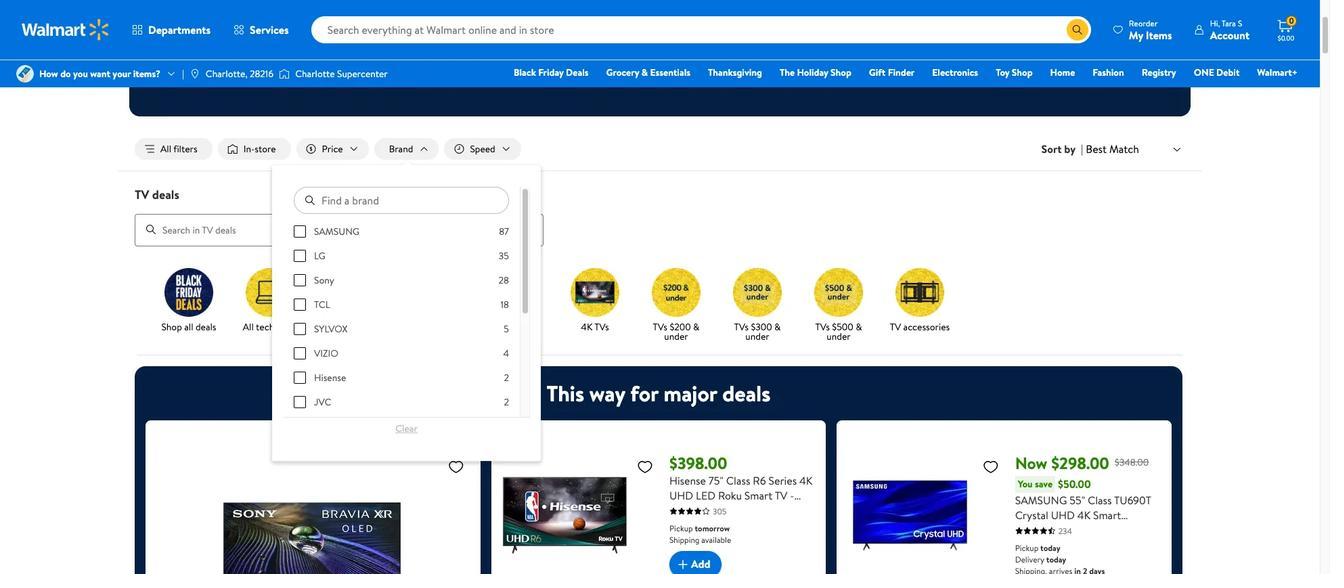 Task type: describe. For each thing, give the bounding box(es) containing it.
charlotte supercenter
[[295, 67, 388, 81]]

tvs $300 & under link
[[723, 268, 793, 344]]

price
[[322, 142, 343, 156]]

store.
[[808, 74, 828, 85]]

tara
[[1222, 17, 1237, 29]]

supercenter
[[337, 67, 388, 81]]

tech
[[256, 320, 274, 334]]

0
[[1290, 15, 1295, 27]]

0 horizontal spatial 4k
[[581, 320, 593, 334]]

don't
[[692, 40, 732, 63]]

tvs $200 & under
[[653, 320, 700, 343]]

you
[[1018, 477, 1033, 491]]

lg
[[314, 249, 326, 263]]

supplies
[[580, 74, 608, 85]]

& right no
[[642, 66, 648, 79]]

(new) for $398.00
[[722, 503, 751, 518]]

quantities.
[[521, 74, 557, 85]]

the holiday shop
[[780, 66, 852, 79]]

samsung inside "you save $50.00 samsung 55" class tu690t crystal uhd 4k smart television - un55tu690tfxza (new)"
[[1016, 493, 1068, 508]]

smart for you
[[1094, 508, 1122, 523]]

tvs for tvs $500 & under
[[816, 320, 830, 334]]

sylvox
[[314, 322, 348, 336]]

store
[[255, 142, 276, 156]]

 image for charlotte, 28216
[[190, 68, 200, 79]]

items
[[705, 74, 724, 85]]

uhd inside $398.00 hisense 75" class r6 series 4k uhd led roku smart tv - 75r6030k (new)
[[670, 488, 694, 503]]

black
[[514, 66, 536, 79]]

speed button
[[445, 138, 521, 160]]

4k inside "you save $50.00 samsung 55" class tu690t crystal uhd 4k smart television - un55tu690tfxza (new)"
[[1078, 508, 1091, 523]]

tomorrow
[[695, 523, 730, 534]]

want
[[90, 67, 110, 81]]

- for you
[[1063, 523, 1068, 537]]

sort
[[1042, 142, 1062, 156]]

hi,
[[1211, 17, 1221, 29]]

un55tu690tfxza
[[1070, 523, 1160, 537]]

add to favorites list, hisense 75" class r6 series 4k uhd led roku smart tv - 75r6030k (new) image
[[637, 458, 654, 475]]

class inside $398.00 hisense 75" class r6 series 4k uhd led roku smart tv - 75r6030k (new)
[[727, 473, 751, 488]]

walmart image
[[22, 19, 110, 41]]

35
[[499, 249, 509, 263]]

home link
[[1045, 65, 1082, 80]]

black friday deals link
[[508, 65, 595, 80]]

today inside the pick up today link
[[356, 320, 379, 334]]

1 tvs from the left
[[520, 320, 535, 334]]

305
[[713, 506, 727, 517]]

0 $0.00
[[1279, 15, 1295, 43]]

series
[[769, 473, 797, 488]]

price button
[[296, 138, 369, 160]]

delivery
[[1016, 554, 1045, 565]]

gift finder
[[870, 66, 915, 79]]

add
[[692, 557, 711, 572]]

save
[[1035, 477, 1053, 491]]

epic savings. top gifts. don't miss it!
[[529, 40, 786, 63]]

shop all deals image
[[165, 268, 213, 317]]

$398.00 group
[[502, 431, 816, 574]]

now $298.00 $348.00
[[1016, 451, 1149, 475]]

& for tvs $300 & under
[[775, 320, 781, 334]]

filters
[[173, 142, 198, 156]]

toy
[[996, 66, 1010, 79]]

finder
[[888, 66, 915, 79]]

best
[[1087, 141, 1107, 156]]

Search in TV deals search field
[[135, 214, 544, 246]]

roku
[[719, 488, 742, 503]]

today right delivery
[[1047, 554, 1067, 565]]

essentials
[[651, 66, 691, 79]]

deals
[[566, 66, 589, 79]]

how
[[39, 67, 58, 81]]

items?
[[133, 67, 161, 81]]

add to favorites list, samsung 55" class tu690t crystal uhd 4k smart television - un55tu690tfxza (new) image
[[983, 458, 999, 475]]

one debit
[[1195, 66, 1240, 79]]

crystal
[[1016, 508, 1049, 523]]

| inside sort and filter section element
[[1082, 142, 1084, 156]]

under for $200
[[665, 330, 689, 343]]

0 vertical spatial hisense
[[314, 371, 346, 385]]

tv for tv accessories
[[890, 320, 902, 334]]

last.
[[610, 74, 624, 85]]

search image
[[146, 224, 156, 235]]

0 horizontal spatial |
[[182, 67, 184, 81]]

black friday deals
[[514, 66, 589, 79]]

savings.
[[564, 40, 619, 63]]

registry link
[[1136, 65, 1183, 80]]

4
[[504, 347, 509, 360]]

by
[[1065, 142, 1076, 156]]

all for all tech deals
[[243, 320, 254, 334]]

all filters button
[[135, 138, 212, 160]]

group containing samsung
[[294, 225, 509, 574]]

thanksgiving link
[[702, 65, 769, 80]]

0 vertical spatial available
[[767, 74, 797, 85]]

my
[[1130, 27, 1144, 42]]

tvs $300 & under
[[735, 320, 781, 343]]

Find a brand search field
[[294, 187, 509, 214]]

4k tvs
[[581, 320, 609, 334]]

deals right all
[[196, 320, 216, 334]]

fashion link
[[1087, 65, 1131, 80]]

walmart black friday deals for days image
[[536, 0, 785, 24]]

be
[[757, 74, 765, 85]]

uhd inside "you save $50.00 samsung 55" class tu690t crystal uhd 4k smart television - un55tu690tfxza (new)"
[[1052, 508, 1075, 523]]

how do you want your items?
[[39, 67, 161, 81]]

brand
[[389, 142, 413, 156]]

tvs $500 & under
[[816, 320, 863, 343]]

for
[[631, 378, 659, 408]]

your
[[113, 67, 131, 81]]

$300
[[751, 320, 773, 334]]

Search search field
[[311, 16, 1092, 43]]

epic
[[529, 40, 560, 63]]

under for $500
[[827, 330, 851, 343]]

4k tvs link
[[560, 268, 631, 334]]

$500
[[833, 320, 854, 334]]

tvs $500 & under image
[[815, 268, 864, 317]]

today down television
[[1041, 542, 1061, 554]]

grocery & essentials link
[[600, 65, 697, 80]]



Task type: vqa. For each thing, say whether or not it's contained in the screenshot.
First
no



Task type: locate. For each thing, give the bounding box(es) containing it.
uhd left led
[[670, 488, 694, 503]]

under for $300
[[746, 330, 770, 343]]

no
[[626, 74, 637, 85]]

0 horizontal spatial available
[[702, 534, 732, 546]]

4k inside $398.00 hisense 75" class r6 series 4k uhd led roku smart tv - 75r6030k (new)
[[800, 473, 813, 488]]

0 vertical spatial class
[[727, 473, 751, 488]]

hisense left 75"
[[670, 473, 706, 488]]

accessories
[[904, 320, 950, 334]]

services
[[250, 22, 289, 37]]

pick up today image
[[327, 268, 376, 317]]

1 horizontal spatial shop
[[831, 66, 852, 79]]

tvs $200 & under image
[[652, 268, 701, 317]]

 image
[[16, 65, 34, 83], [190, 68, 200, 79]]

(new) for you
[[1016, 537, 1044, 552]]

tv for tv deals
[[135, 186, 149, 203]]

smart
[[494, 320, 518, 334], [745, 488, 773, 503], [1094, 508, 1122, 523]]

55"
[[1070, 493, 1086, 508]]

charlotte,
[[206, 67, 248, 81]]

2 horizontal spatial under
[[827, 330, 851, 343]]

miss
[[736, 40, 767, 63]]

hisense
[[314, 371, 346, 385], [670, 473, 706, 488]]

- right television
[[1063, 523, 1068, 537]]

tv inside the tv deals search field
[[135, 186, 149, 203]]

3 under from the left
[[827, 330, 851, 343]]

under down tvs $500 & under image at the right of the page
[[827, 330, 851, 343]]

0 vertical spatial uhd
[[670, 488, 694, 503]]

- inside "you save $50.00 samsung 55" class tu690t crystal uhd 4k smart television - un55tu690tfxza (new)"
[[1063, 523, 1068, 537]]

1 vertical spatial 2
[[504, 396, 509, 409]]

one
[[1195, 66, 1215, 79]]

0 horizontal spatial (new)
[[722, 503, 751, 518]]

debit
[[1217, 66, 1240, 79]]

shop left all
[[162, 320, 182, 334]]

0 vertical spatial |
[[182, 67, 184, 81]]

in-
[[244, 142, 255, 156]]

1 horizontal spatial class
[[1088, 493, 1113, 508]]

0 horizontal spatial uhd
[[670, 488, 694, 503]]

|
[[182, 67, 184, 81], [1082, 142, 1084, 156]]

2 tvs from the left
[[595, 320, 609, 334]]

reorder
[[1130, 17, 1158, 29]]

&
[[642, 66, 648, 79], [694, 320, 700, 334], [775, 320, 781, 334], [856, 320, 863, 334]]

75"
[[709, 473, 724, 488]]

0 vertical spatial 4k
[[581, 320, 593, 334]]

shop all deals
[[162, 320, 216, 334]]

gift finder link
[[863, 65, 921, 80]]

toy shop link
[[990, 65, 1039, 80]]

do
[[60, 67, 71, 81]]

tv
[[135, 186, 149, 203], [890, 320, 902, 334], [775, 488, 788, 503]]

r6
[[753, 473, 766, 488]]

all filters
[[161, 142, 198, 156]]

1 vertical spatial tv
[[890, 320, 902, 334]]

(new) up tomorrow on the bottom
[[722, 503, 751, 518]]

4k down $50.00
[[1078, 508, 1091, 523]]

under down the tvs $300 & under image
[[746, 330, 770, 343]]

0 horizontal spatial  image
[[16, 65, 34, 83]]

tvs inside tvs $200 & under
[[653, 320, 668, 334]]

this
[[547, 378, 585, 408]]

deals
[[152, 186, 179, 203], [196, 320, 216, 334], [277, 320, 297, 334], [723, 378, 771, 408]]

today right up
[[356, 320, 379, 334]]

& inside tvs $200 & under
[[694, 320, 700, 334]]

0 vertical spatial -
[[791, 488, 795, 503]]

| right items? at the left top of page
[[182, 67, 184, 81]]

available inside pickup tomorrow shipping available
[[702, 534, 732, 546]]

tvs $300 & under image
[[734, 268, 782, 317]]

1 horizontal spatial uhd
[[1052, 508, 1075, 523]]

1 horizontal spatial (new)
[[1016, 537, 1044, 552]]

1 horizontal spatial available
[[767, 74, 797, 85]]

uhd up 234
[[1052, 508, 1075, 523]]

electronics
[[933, 66, 979, 79]]

tv accessories link
[[885, 268, 956, 334]]

1 horizontal spatial samsung
[[1016, 493, 1068, 508]]

Walmart Site-Wide search field
[[311, 16, 1092, 43]]

& inside tvs $300 & under
[[775, 320, 781, 334]]

2 vertical spatial tv
[[775, 488, 788, 503]]

tv right r6
[[775, 488, 788, 503]]

4 tvs from the left
[[735, 320, 749, 334]]

charlotte
[[295, 67, 335, 81]]

1 vertical spatial all
[[243, 320, 254, 334]]

rain
[[639, 74, 652, 85]]

tvs for tvs $200 & under
[[653, 320, 668, 334]]

tvs inside tvs $500 & under
[[816, 320, 830, 334]]

all tech deals image
[[246, 268, 295, 317]]

shop right toy
[[1012, 66, 1033, 79]]

2 horizontal spatial smart
[[1094, 508, 1122, 523]]

1 vertical spatial |
[[1082, 142, 1084, 156]]

1 horizontal spatial -
[[1063, 523, 1068, 537]]

1 vertical spatial class
[[1088, 493, 1113, 508]]

samsung down save in the bottom right of the page
[[1016, 493, 1068, 508]]

tv accessories
[[890, 320, 950, 334]]

2 for jvc
[[504, 396, 509, 409]]

today
[[356, 320, 379, 334], [1041, 542, 1061, 554], [1047, 554, 1067, 565]]

items
[[1147, 27, 1173, 42]]

hisense down vizio on the left of page
[[314, 371, 346, 385]]

available right be
[[767, 74, 797, 85]]

services button
[[222, 14, 300, 46]]

0 vertical spatial 2
[[504, 371, 509, 385]]

the holiday shop link
[[774, 65, 858, 80]]

| right 'by'
[[1082, 142, 1084, 156]]

deals right tech
[[277, 320, 297, 334]]

class right 55"
[[1088, 493, 1113, 508]]

(new) inside $398.00 hisense 75" class r6 series 4k uhd led roku smart tv - 75r6030k (new)
[[722, 503, 751, 518]]

pick up today
[[324, 320, 379, 334]]

1 vertical spatial hisense
[[670, 473, 706, 488]]

smart down 18
[[494, 320, 518, 334]]

5 tvs from the left
[[816, 320, 830, 334]]

(new) inside "you save $50.00 samsung 55" class tu690t crystal uhd 4k smart television - un55tu690tfxza (new)"
[[1016, 537, 1044, 552]]

under down tvs $200 & under image
[[665, 330, 689, 343]]

smart inside "you save $50.00 samsung 55" class tu690t crystal uhd 4k smart television - un55tu690tfxza (new)"
[[1094, 508, 1122, 523]]

1 vertical spatial (new)
[[1016, 537, 1044, 552]]

18
[[501, 298, 509, 312]]

75r6030k
[[670, 503, 720, 518]]

1 horizontal spatial |
[[1082, 142, 1084, 156]]

may
[[726, 74, 741, 85]]

2 for hisense
[[504, 371, 509, 385]]

add to cart image
[[675, 556, 692, 573]]

& right $500 at the bottom
[[856, 320, 863, 334]]

1 horizontal spatial hisense
[[670, 473, 706, 488]]

0 horizontal spatial smart
[[494, 320, 518, 334]]

- right r6
[[791, 488, 795, 503]]

1 horizontal spatial under
[[746, 330, 770, 343]]

tvs
[[520, 320, 535, 334], [595, 320, 609, 334], [653, 320, 668, 334], [735, 320, 749, 334], [816, 320, 830, 334]]

$348.00
[[1115, 456, 1149, 469]]

2 2 from the top
[[504, 396, 509, 409]]

0 horizontal spatial -
[[791, 488, 795, 503]]

2
[[504, 371, 509, 385], [504, 396, 509, 409]]

 image left charlotte, on the left
[[190, 68, 200, 79]]

pickup for delivery
[[1016, 542, 1039, 554]]

all left tech
[[243, 320, 254, 334]]

1 vertical spatial 4k
[[800, 473, 813, 488]]

5
[[504, 322, 509, 336]]

under
[[665, 330, 689, 343], [746, 330, 770, 343], [827, 330, 851, 343]]

registry
[[1142, 66, 1177, 79]]

tv left accessories
[[890, 320, 902, 334]]

 image for how do you want your items?
[[16, 65, 34, 83]]

1 horizontal spatial pickup
[[1016, 542, 1039, 554]]

shop right the store.
[[831, 66, 852, 79]]

& inside tvs $500 & under
[[856, 320, 863, 334]]

tvs left $200
[[653, 320, 668, 334]]

smart for $398.00
[[745, 488, 773, 503]]

pickup down television
[[1016, 542, 1039, 554]]

tvs left $500 at the bottom
[[816, 320, 830, 334]]

all
[[161, 142, 171, 156], [243, 320, 254, 334]]

home
[[1051, 66, 1076, 79]]

smart inside $398.00 hisense 75" class r6 series 4k uhd led roku smart tv - 75r6030k (new)
[[745, 488, 773, 503]]

not
[[743, 74, 755, 85]]

4k right series
[[800, 473, 813, 488]]

0 horizontal spatial all
[[161, 142, 171, 156]]

you
[[73, 67, 88, 81]]

pickup for shipping
[[670, 523, 693, 534]]

 image left how
[[16, 65, 34, 83]]

pickup tomorrow shipping available
[[670, 523, 732, 546]]

gifts.
[[651, 40, 688, 63]]

pick up today link
[[316, 268, 387, 334]]

all left filters on the top of the page
[[161, 142, 171, 156]]

tv inside tv accessories link
[[890, 320, 902, 334]]

2 vertical spatial 4k
[[1078, 508, 1091, 523]]

all
[[184, 320, 193, 334]]

search icon image
[[1073, 24, 1084, 35]]

$298.00
[[1052, 451, 1110, 475]]

0 horizontal spatial class
[[727, 473, 751, 488]]

walmart+
[[1258, 66, 1298, 79]]

deals up the search image
[[152, 186, 179, 203]]

1 horizontal spatial tv
[[775, 488, 788, 503]]

shop all deals link
[[154, 268, 224, 334]]

speed
[[470, 142, 496, 156]]

& for tvs $500 & under
[[856, 320, 863, 334]]

28
[[499, 274, 509, 287]]

smart tvs
[[494, 320, 535, 334]]

1 vertical spatial pickup
[[1016, 542, 1039, 554]]

1 vertical spatial -
[[1063, 523, 1068, 537]]

sort and filter section element
[[119, 127, 1202, 171]]

smart right 55"
[[1094, 508, 1122, 523]]

0 vertical spatial pickup
[[670, 523, 693, 534]]

1 vertical spatial samsung
[[1016, 493, 1068, 508]]

brand button
[[374, 138, 439, 160]]

0 horizontal spatial under
[[665, 330, 689, 343]]

class inside "you save $50.00 samsung 55" class tu690t crystal uhd 4k smart television - un55tu690tfxza (new)"
[[1088, 493, 1113, 508]]

2 horizontal spatial tv
[[890, 320, 902, 334]]

0 horizontal spatial hisense
[[314, 371, 346, 385]]

None checkbox
[[294, 299, 306, 311], [294, 323, 306, 335], [294, 348, 306, 360], [294, 299, 306, 311], [294, 323, 306, 335], [294, 348, 306, 360]]

0 vertical spatial all
[[161, 142, 171, 156]]

1 horizontal spatial all
[[243, 320, 254, 334]]

in-store button
[[218, 138, 291, 160]]

tvs right the 5
[[520, 320, 535, 334]]

(new)
[[722, 503, 751, 518], [1016, 537, 1044, 552]]

 image
[[279, 67, 290, 81]]

1 under from the left
[[665, 330, 689, 343]]

smart inside smart tvs link
[[494, 320, 518, 334]]

1 2 from the top
[[504, 371, 509, 385]]

pickup inside pickup tomorrow shipping available
[[670, 523, 693, 534]]

tv inside $398.00 hisense 75" class r6 series 4k uhd led roku smart tv - 75r6030k (new)
[[775, 488, 788, 503]]

0 vertical spatial smart
[[494, 320, 518, 334]]

tvs for tvs $300 & under
[[735, 320, 749, 334]]

shipping
[[670, 534, 700, 546]]

& right $200
[[694, 320, 700, 334]]

(new) up delivery
[[1016, 537, 1044, 552]]

under inside tvs $200 & under
[[665, 330, 689, 343]]

fashion
[[1093, 66, 1125, 79]]

tv up the search image
[[135, 186, 149, 203]]

all inside button
[[161, 142, 171, 156]]

sort by |
[[1042, 142, 1084, 156]]

group
[[294, 225, 509, 574], [156, 431, 470, 574]]

0 horizontal spatial samsung
[[314, 225, 360, 238]]

1 vertical spatial smart
[[745, 488, 773, 503]]

0 horizontal spatial shop
[[162, 320, 182, 334]]

& right $300
[[775, 320, 781, 334]]

thanksgiving
[[708, 66, 763, 79]]

all tech deals
[[243, 320, 297, 334]]

tv mounts image
[[896, 268, 945, 317]]

None checkbox
[[294, 226, 306, 238], [294, 250, 306, 262], [294, 274, 306, 287], [294, 372, 306, 384], [294, 396, 306, 408], [294, 226, 306, 238], [294, 250, 306, 262], [294, 274, 306, 287], [294, 372, 306, 384], [294, 396, 306, 408]]

all for all filters
[[161, 142, 171, 156]]

0 horizontal spatial pickup
[[670, 523, 693, 534]]

2 under from the left
[[746, 330, 770, 343]]

you save $50.00 samsung 55" class tu690t crystal uhd 4k smart television - un55tu690tfxza (new)
[[1016, 477, 1160, 552]]

- inside $398.00 hisense 75" class r6 series 4k uhd led roku smart tv - 75r6030k (new)
[[791, 488, 795, 503]]

2 horizontal spatial shop
[[1012, 66, 1033, 79]]

0 vertical spatial tv
[[135, 186, 149, 203]]

0 vertical spatial (new)
[[722, 503, 751, 518]]

1 horizontal spatial  image
[[190, 68, 200, 79]]

electronics link
[[927, 65, 985, 80]]

1 vertical spatial available
[[702, 534, 732, 546]]

pickup inside the pickup today delivery today
[[1016, 542, 1039, 554]]

hisense inside $398.00 hisense 75" class r6 series 4k uhd led roku smart tv - 75r6030k (new)
[[670, 473, 706, 488]]

4k down 4k tvs image
[[581, 320, 593, 334]]

best match
[[1087, 141, 1140, 156]]

add to favorites list, sony 65 class bravia xr a90j 4k hdr oled tv smart google tv xr65a90j (new) image
[[448, 458, 464, 475]]

TV deals search field
[[119, 186, 1202, 246]]

under inside tvs $300 & under
[[746, 330, 770, 343]]

deals inside search field
[[152, 186, 179, 203]]

4k
[[581, 320, 593, 334], [800, 473, 813, 488], [1078, 508, 1091, 523]]

2 vertical spatial smart
[[1094, 508, 1122, 523]]

now
[[1016, 451, 1048, 475]]

walmart+ link
[[1252, 65, 1304, 80]]

1 horizontal spatial smart
[[745, 488, 773, 503]]

available
[[767, 74, 797, 85], [702, 534, 732, 546]]

1 horizontal spatial 4k
[[800, 473, 813, 488]]

tvs left $300
[[735, 320, 749, 334]]

deals right major
[[723, 378, 771, 408]]

& for tvs $200 & under
[[694, 320, 700, 334]]

0 horizontal spatial tv
[[135, 186, 149, 203]]

sony
[[314, 274, 334, 287]]

1 vertical spatial uhd
[[1052, 508, 1075, 523]]

tvs down 4k tvs image
[[595, 320, 609, 334]]

- for $398.00
[[791, 488, 795, 503]]

tvs $500 & under link
[[804, 268, 874, 344]]

pickup down 75r6030k
[[670, 523, 693, 534]]

limited
[[493, 74, 519, 85]]

tvs inside tvs $300 & under
[[735, 320, 749, 334]]

available down 305
[[702, 534, 732, 546]]

2 horizontal spatial 4k
[[1078, 508, 1091, 523]]

one debit link
[[1188, 65, 1246, 80]]

television
[[1016, 523, 1061, 537]]

0 vertical spatial samsung
[[314, 225, 360, 238]]

class left r6
[[727, 473, 751, 488]]

3 tvs from the left
[[653, 320, 668, 334]]

smart right roku
[[745, 488, 773, 503]]

smart tvs image
[[490, 268, 538, 317]]

samsung up lg
[[314, 225, 360, 238]]

under inside tvs $500 & under
[[827, 330, 851, 343]]

$398.00 hisense 75" class r6 series 4k uhd led roku smart tv - 75r6030k (new)
[[670, 451, 813, 518]]

pickup
[[670, 523, 693, 534], [1016, 542, 1039, 554]]

4k tvs image
[[571, 268, 620, 317]]



